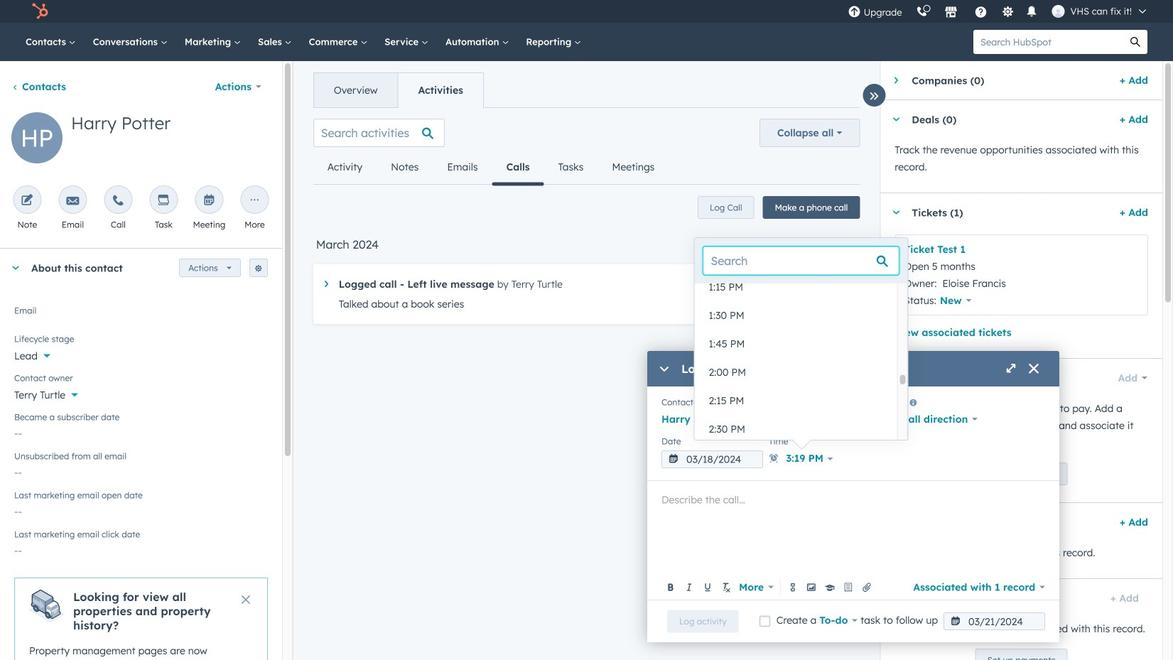 Task type: describe. For each thing, give the bounding box(es) containing it.
1 -- text field from the top
[[14, 420, 268, 443]]

minimize dialog image
[[659, 364, 671, 375]]

expand dialog image
[[1006, 364, 1018, 375]]

close dialog image
[[1029, 364, 1040, 375]]

terry turtle image
[[1053, 5, 1066, 18]]

MM/DD/YYYY text field
[[944, 613, 1046, 631]]

2 caret image from the top
[[893, 597, 901, 600]]

meeting image
[[203, 195, 216, 208]]

1 caret image from the top
[[893, 118, 901, 121]]

more image
[[248, 195, 261, 208]]

note image
[[21, 195, 34, 208]]

Search search field
[[704, 247, 900, 275]]

grid grid
[[695, 273, 908, 444]]

task image
[[157, 195, 170, 208]]

3 -- text field from the top
[[14, 498, 268, 521]]

MM/DD/YYYY text field
[[662, 451, 764, 468]]

marketplaces image
[[945, 6, 958, 19]]

call image
[[112, 195, 125, 208]]



Task type: locate. For each thing, give the bounding box(es) containing it.
alert
[[14, 578, 268, 661]]

2 -- text field from the top
[[14, 459, 268, 482]]

navigation
[[313, 73, 484, 108]]

email image
[[66, 195, 79, 208]]

close image
[[242, 596, 250, 604]]

0 vertical spatial caret image
[[893, 118, 901, 121]]

caret image
[[895, 76, 899, 85], [893, 211, 901, 214], [11, 266, 20, 270], [325, 281, 328, 287], [893, 377, 901, 380]]

Search activities search field
[[313, 119, 445, 147]]

feed
[[302, 107, 872, 341]]

-- text field
[[14, 420, 268, 443], [14, 459, 268, 482], [14, 498, 268, 521]]

manage card settings image
[[254, 265, 263, 273]]

menu
[[842, 0, 1157, 23]]

0 vertical spatial -- text field
[[14, 420, 268, 443]]

tab list
[[313, 150, 669, 186]]

1 vertical spatial -- text field
[[14, 459, 268, 482]]

1 vertical spatial caret image
[[893, 597, 901, 600]]

2 vertical spatial -- text field
[[14, 498, 268, 521]]

caret image
[[893, 118, 901, 121], [893, 597, 901, 600]]

-- text field
[[14, 538, 268, 560]]

Search HubSpot search field
[[974, 30, 1124, 54]]



Task type: vqa. For each thing, say whether or not it's contained in the screenshot.
topmost -- text box
yes



